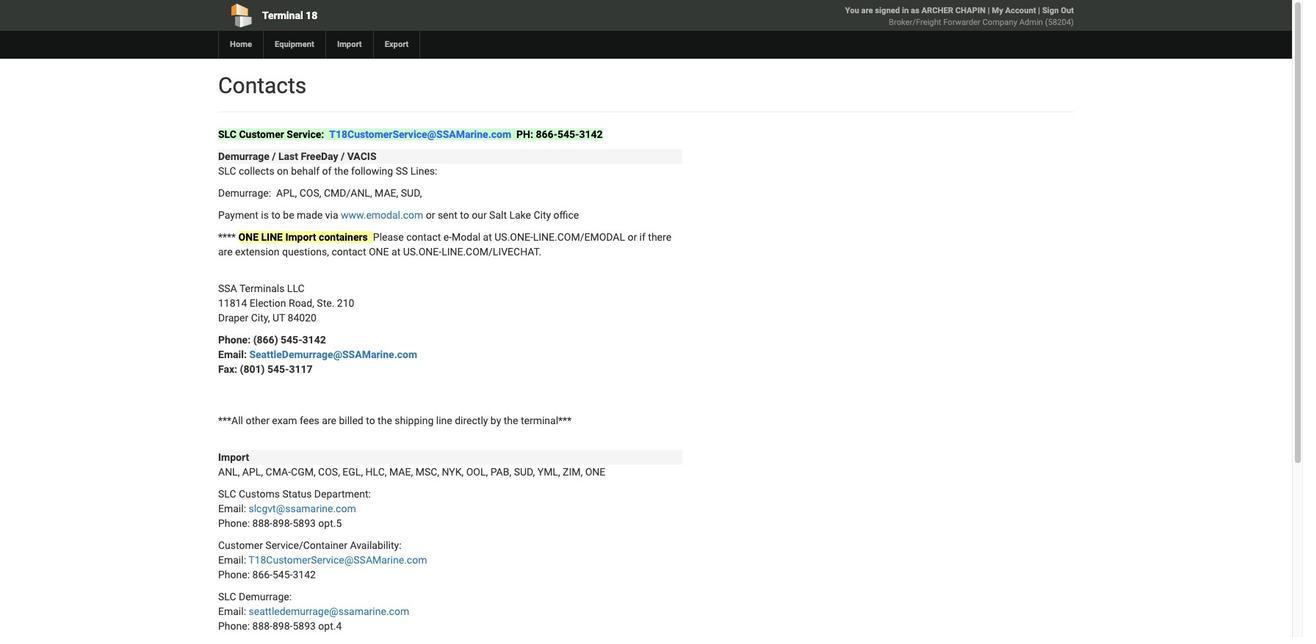Task type: describe. For each thing, give the bounding box(es) containing it.
www.emodal.com
[[341, 209, 423, 221]]

city
[[534, 209, 551, 221]]

line.com/livechat.
[[442, 246, 542, 258]]

0 vertical spatial customer
[[239, 129, 284, 140]]

as
[[911, 6, 920, 15]]

chapin
[[956, 6, 986, 15]]

are inside please contact e-modal at us.one-line.com/emodal or if there are extension questions, contact one at us.one-line.com/livechat.
[[218, 246, 233, 258]]

are inside you are signed in as archer chapin | my account | sign out broker/freight forwarder company admin (58204)
[[862, 6, 873, 15]]

terminal 18 link
[[218, 0, 562, 31]]

demurrage:  apl, cos, cmd/anl, mae, sud,
[[218, 187, 422, 199]]

seattledemurrage@ssamarine.com link
[[249, 606, 409, 618]]

customer inside customer service /container availability: email: t18customerservice@ssamarine.com phone: 866-545-3142
[[218, 540, 263, 552]]

slcgvt@ssamarine.com
[[249, 503, 356, 515]]

3142 inside phone: (866) 545-3142 email: seattledemurrage@ssamarine.com fax: (801) 545-3117
[[302, 334, 326, 346]]

0 vertical spatial one
[[239, 231, 259, 243]]

***all
[[218, 415, 243, 427]]

contacts
[[218, 73, 307, 98]]

egl,
[[343, 467, 363, 478]]

1 horizontal spatial at
[[483, 231, 492, 243]]

5893 inside slc customs status department: email: slcgvt@ssamarine.com phone: 888-898-5893 opt.5
[[293, 518, 316, 530]]

nyk,
[[442, 467, 464, 478]]

1 vertical spatial cos,
[[318, 467, 340, 478]]

forwarder
[[944, 18, 981, 27]]

11814
[[218, 298, 247, 309]]

seattledemurrage@ssamarine.com
[[249, 606, 409, 618]]

city,
[[251, 312, 270, 324]]

fees are
[[300, 415, 336, 427]]

cgm,
[[291, 467, 316, 478]]

slc for slc customs status department: email: slcgvt@ssamarine.com phone: 888-898-5893 opt.5
[[218, 489, 236, 500]]

0 vertical spatial contact
[[406, 231, 441, 243]]

election
[[250, 298, 286, 309]]

made
[[297, 209, 323, 221]]

payment
[[218, 209, 259, 221]]

terminal
[[262, 10, 303, 21]]

0 vertical spatial sud,
[[401, 187, 422, 199]]

terminal***
[[521, 415, 572, 427]]

ssa
[[218, 283, 237, 295]]

equipment link
[[263, 31, 325, 59]]

vacis
[[347, 151, 377, 162]]

account
[[1006, 6, 1036, 15]]

0 horizontal spatial the
[[334, 165, 349, 177]]

freeday
[[301, 151, 338, 162]]

1 / from the left
[[272, 151, 276, 162]]

0 horizontal spatial at
[[392, 246, 401, 258]]

or for if
[[628, 231, 637, 243]]

demurrage / last freeday / vacis
[[218, 151, 377, 162]]

is
[[261, 209, 269, 221]]

slc collects on behalf of the following ss lines:
[[218, 165, 437, 177]]

2 / from the left
[[341, 151, 345, 162]]

terminals
[[239, 283, 285, 295]]

or for sent
[[426, 209, 435, 221]]

cmd/anl,
[[324, 187, 372, 199]]

0 vertical spatial us.one-
[[495, 231, 533, 243]]

cma-
[[266, 467, 291, 478]]

0 vertical spatial 3142
[[579, 129, 603, 140]]

via
[[325, 209, 338, 221]]

line.com/emodal
[[533, 231, 625, 243]]

0 horizontal spatial us.one-
[[403, 246, 442, 258]]

opt.4
[[318, 621, 342, 633]]

demurrage
[[218, 151, 269, 162]]

export link
[[373, 31, 420, 59]]

hlc,
[[366, 467, 387, 478]]

1 | from the left
[[988, 6, 990, 15]]

(866)
[[253, 334, 278, 346]]

admin
[[1020, 18, 1043, 27]]

1 horizontal spatial to
[[366, 415, 375, 427]]

one inside please contact e-modal at us.one-line.com/emodal or if there are extension questions, contact one at us.one-line.com/livechat.
[[369, 246, 389, 258]]

my account link
[[992, 6, 1036, 15]]

www.emodal.com link
[[341, 209, 423, 221]]

545- inside customer service /container availability: email: t18customerservice@ssamarine.com phone: 866-545-3142
[[273, 569, 293, 581]]

zim,
[[563, 467, 583, 478]]

866- inside customer service /container availability: email: t18customerservice@ssamarine.com phone: 866-545-3142
[[252, 569, 273, 581]]

in
[[902, 6, 909, 15]]

0 vertical spatial apl,
[[276, 187, 297, 199]]

ss
[[396, 165, 408, 177]]

email: for slc
[[218, 503, 246, 515]]

888- inside slc customs status department: email: slcgvt@ssamarine.com phone: 888-898-5893 opt.5
[[252, 518, 273, 530]]

email: for customer
[[218, 555, 246, 567]]

payment is to be made via www.emodal.com or sent to our salt lake city office
[[218, 209, 579, 221]]

service
[[266, 540, 299, 552]]

service:
[[287, 129, 324, 140]]

export
[[385, 40, 409, 49]]

status
[[282, 489, 312, 500]]

line
[[261, 231, 283, 243]]

collects
[[239, 165, 275, 177]]

84020
[[288, 312, 317, 324]]

broker/freight
[[889, 18, 942, 27]]

phone: inside customer service /container availability: email: t18customerservice@ssamarine.com phone: 866-545-3142
[[218, 569, 250, 581]]

equipment
[[275, 40, 314, 49]]

department:
[[314, 489, 371, 500]]

slc for slc demurrage: email: seattledemurrage@ssamarine.com phone: 888-898-5893 opt.4
[[218, 591, 236, 603]]

my
[[992, 6, 1004, 15]]

2 horizontal spatial one
[[585, 467, 606, 478]]

our
[[472, 209, 487, 221]]

sign
[[1043, 6, 1059, 15]]

898- inside 'slc demurrage: email: seattledemurrage@ssamarine.com phone: 888-898-5893 opt.4'
[[273, 621, 293, 633]]

office
[[554, 209, 579, 221]]

of
[[322, 165, 332, 177]]

****
[[218, 231, 236, 243]]



Task type: locate. For each thing, give the bounding box(es) containing it.
1 horizontal spatial 866-
[[536, 129, 558, 140]]

1 vertical spatial or
[[628, 231, 637, 243]]

slc
[[218, 129, 237, 140], [218, 165, 236, 177], [218, 489, 236, 500], [218, 591, 236, 603]]

898- up service at the left of the page
[[273, 518, 293, 530]]

behalf
[[291, 165, 320, 177]]

ssa terminals llc 11814 election road, ste. 210 draper city, ut 84020
[[218, 283, 354, 324]]

0 vertical spatial import
[[337, 40, 362, 49]]

slc down the anl,
[[218, 489, 236, 500]]

t18customerservice@ssamarine.com link down /container
[[249, 555, 427, 567]]

2 phone: from the top
[[218, 518, 250, 530]]

slc left demurrage:
[[218, 591, 236, 603]]

phone: down draper
[[218, 334, 251, 346]]

2 vertical spatial import
[[218, 452, 249, 464]]

t18customerservice@ssamarine.com inside customer service /container availability: email: t18customerservice@ssamarine.com phone: 866-545-3142
[[249, 555, 427, 567]]

to left our
[[460, 209, 469, 221]]

866- up demurrage:
[[252, 569, 273, 581]]

sign out link
[[1043, 6, 1074, 15]]

ste.
[[317, 298, 335, 309]]

888- inside 'slc demurrage: email: seattledemurrage@ssamarine.com phone: 888-898-5893 opt.4'
[[252, 621, 273, 633]]

2 888- from the top
[[252, 621, 273, 633]]

| left 'my' at the right
[[988, 6, 990, 15]]

questions,
[[282, 246, 329, 258]]

3142 up 'seattledemurrage@ssamarine.com'
[[302, 334, 326, 346]]

customs
[[239, 489, 280, 500]]

1 vertical spatial are
[[218, 246, 233, 258]]

0 horizontal spatial /
[[272, 151, 276, 162]]

0 vertical spatial or
[[426, 209, 435, 221]]

4 slc from the top
[[218, 591, 236, 603]]

email: inside phone: (866) 545-3142 email: seattledemurrage@ssamarine.com fax: (801) 545-3117
[[218, 349, 247, 361]]

home link
[[218, 31, 263, 59]]

5893 left opt.4
[[293, 621, 316, 633]]

road,
[[289, 298, 314, 309]]

signed
[[875, 6, 900, 15]]

slc up 'demurrage'
[[218, 129, 237, 140]]

anl,
[[218, 467, 240, 478]]

t18customerservice@ssamarine.com down /container
[[249, 555, 427, 567]]

t18customerservice@ssamarine.com link up lines:
[[329, 129, 511, 140]]

phone: up demurrage:
[[218, 569, 250, 581]]

1 phone: from the top
[[218, 334, 251, 346]]

the right 'of'
[[334, 165, 349, 177]]

(58204)
[[1045, 18, 1074, 27]]

or inside please contact e-modal at us.one-line.com/emodal or if there are extension questions, contact one at us.one-line.com/livechat.
[[628, 231, 637, 243]]

3142 down /container
[[293, 569, 316, 581]]

lines:
[[411, 165, 437, 177]]

0 horizontal spatial are
[[218, 246, 233, 258]]

slc for slc customer service: t18customerservice@ssamarine.com ph: 866-545-3142
[[218, 129, 237, 140]]

sent
[[438, 209, 458, 221]]

import inside import link
[[337, 40, 362, 49]]

company
[[983, 18, 1018, 27]]

by
[[491, 415, 501, 427]]

contact down containers
[[332, 246, 366, 258]]

extension
[[235, 246, 280, 258]]

mae,
[[375, 187, 398, 199], [389, 467, 413, 478]]

email: up demurrage:
[[218, 555, 246, 567]]

5893 inside 'slc demurrage: email: seattledemurrage@ssamarine.com phone: 888-898-5893 opt.4'
[[293, 621, 316, 633]]

billed
[[339, 415, 364, 427]]

1 horizontal spatial are
[[862, 6, 873, 15]]

or left if
[[628, 231, 637, 243]]

archer
[[922, 6, 954, 15]]

email: inside slc customs status department: email: slcgvt@ssamarine.com phone: 888-898-5893 opt.5
[[218, 503, 246, 515]]

2 horizontal spatial import
[[337, 40, 362, 49]]

import left export link
[[337, 40, 362, 49]]

e-
[[444, 231, 452, 243]]

one up extension
[[239, 231, 259, 243]]

1 vertical spatial us.one-
[[403, 246, 442, 258]]

cos, left egl,
[[318, 467, 340, 478]]

customer
[[239, 129, 284, 140], [218, 540, 263, 552]]

phone: inside slc customs status department: email: slcgvt@ssamarine.com phone: 888-898-5893 opt.5
[[218, 518, 250, 530]]

email: up fax:
[[218, 349, 247, 361]]

llc
[[287, 283, 305, 295]]

t18customerservice@ssamarine.com up lines:
[[329, 129, 511, 140]]

sud,
[[401, 187, 422, 199], [514, 467, 535, 478]]

opt.5
[[318, 518, 342, 530]]

545- right the ph: on the left top of page
[[558, 129, 579, 140]]

slc customs status department: email: slcgvt@ssamarine.com phone: 888-898-5893 opt.5
[[218, 489, 371, 530]]

exam
[[272, 415, 297, 427]]

2 horizontal spatial to
[[460, 209, 469, 221]]

1 vertical spatial mae,
[[389, 467, 413, 478]]

import up questions, at the top left
[[285, 231, 316, 243]]

ph:
[[517, 129, 533, 140]]

to right billed
[[366, 415, 375, 427]]

0 vertical spatial t18customerservice@ssamarine.com link
[[329, 129, 511, 140]]

email: inside customer service /container availability: email: t18customerservice@ssamarine.com phone: 866-545-3142
[[218, 555, 246, 567]]

1 horizontal spatial contact
[[406, 231, 441, 243]]

fax:
[[218, 364, 237, 375]]

apl, up be
[[276, 187, 297, 199]]

1 vertical spatial 866-
[[252, 569, 273, 581]]

0 vertical spatial 5893
[[293, 518, 316, 530]]

545- down 84020
[[281, 334, 302, 346]]

customer up 'demurrage'
[[239, 129, 284, 140]]

2 horizontal spatial the
[[504, 415, 518, 427]]

home
[[230, 40, 252, 49]]

545- right (801)
[[267, 364, 289, 375]]

545-
[[558, 129, 579, 140], [281, 334, 302, 346], [267, 364, 289, 375], [273, 569, 293, 581]]

email: for phone:
[[218, 349, 247, 361]]

1 vertical spatial apl,
[[242, 467, 263, 478]]

slc for slc collects on behalf of the following ss lines:
[[218, 165, 236, 177]]

1 vertical spatial 3142
[[302, 334, 326, 346]]

888- down customs
[[252, 518, 273, 530]]

0 vertical spatial at
[[483, 231, 492, 243]]

/ left last
[[272, 151, 276, 162]]

following
[[351, 165, 393, 177]]

slc down 'demurrage'
[[218, 165, 236, 177]]

slc inside slc customs status department: email: slcgvt@ssamarine.com phone: 888-898-5893 opt.5
[[218, 489, 236, 500]]

you are signed in as archer chapin | my account | sign out broker/freight forwarder company admin (58204)
[[845, 6, 1074, 27]]

apl,
[[276, 187, 297, 199], [242, 467, 263, 478]]

0 horizontal spatial sud,
[[401, 187, 422, 199]]

1 horizontal spatial or
[[628, 231, 637, 243]]

0 horizontal spatial 866-
[[252, 569, 273, 581]]

1 vertical spatial contact
[[332, 246, 366, 258]]

2 898- from the top
[[273, 621, 293, 633]]

the
[[334, 165, 349, 177], [378, 415, 392, 427], [504, 415, 518, 427]]

apl, up customs
[[242, 467, 263, 478]]

0 horizontal spatial apl,
[[242, 467, 263, 478]]

1 horizontal spatial import
[[285, 231, 316, 243]]

one down "please"
[[369, 246, 389, 258]]

1 5893 from the top
[[293, 518, 316, 530]]

phone: down customs
[[218, 518, 250, 530]]

(801)
[[240, 364, 265, 375]]

the right by in the bottom left of the page
[[504, 415, 518, 427]]

1 email: from the top
[[218, 349, 247, 361]]

0 vertical spatial mae,
[[375, 187, 398, 199]]

1 horizontal spatial us.one-
[[495, 231, 533, 243]]

18
[[306, 10, 318, 21]]

3142 right the ph: on the left top of page
[[579, 129, 603, 140]]

to
[[271, 209, 281, 221], [460, 209, 469, 221], [366, 415, 375, 427]]

1 horizontal spatial the
[[378, 415, 392, 427]]

email: inside 'slc demurrage: email: seattledemurrage@ssamarine.com phone: 888-898-5893 opt.4'
[[218, 606, 246, 618]]

msc,
[[416, 467, 439, 478]]

0 horizontal spatial contact
[[332, 246, 366, 258]]

1 horizontal spatial /
[[341, 151, 345, 162]]

sud, right pab, at the bottom of the page
[[514, 467, 535, 478]]

5893
[[293, 518, 316, 530], [293, 621, 316, 633]]

1 slc from the top
[[218, 129, 237, 140]]

866- right the ph: on the left top of page
[[536, 129, 558, 140]]

0 vertical spatial t18customerservice@ssamarine.com
[[329, 129, 511, 140]]

at up line.com/livechat.
[[483, 231, 492, 243]]

0 horizontal spatial import
[[218, 452, 249, 464]]

1 vertical spatial one
[[369, 246, 389, 258]]

545- up demurrage:
[[273, 569, 293, 581]]

***all other exam fees are billed to the shipping line directly by the terminal***
[[218, 415, 572, 427]]

or
[[426, 209, 435, 221], [628, 231, 637, 243]]

there
[[648, 231, 672, 243]]

mae, up the www.emodal.com link
[[375, 187, 398, 199]]

us.one- down "please"
[[403, 246, 442, 258]]

ool,
[[466, 467, 488, 478]]

/ left vacis
[[341, 151, 345, 162]]

888- down demurrage:
[[252, 621, 273, 633]]

yml,
[[538, 467, 560, 478]]

out
[[1061, 6, 1074, 15]]

0 vertical spatial 888-
[[252, 518, 273, 530]]

4 phone: from the top
[[218, 621, 250, 633]]

phone: inside 'slc demurrage: email: seattledemurrage@ssamarine.com phone: 888-898-5893 opt.4'
[[218, 621, 250, 633]]

directly
[[455, 415, 488, 427]]

1 horizontal spatial apl,
[[276, 187, 297, 199]]

modal
[[452, 231, 481, 243]]

898- down demurrage:
[[273, 621, 293, 633]]

1 vertical spatial t18customerservice@ssamarine.com
[[249, 555, 427, 567]]

1 898- from the top
[[273, 518, 293, 530]]

customer left service at the left of the page
[[218, 540, 263, 552]]

898- inside slc customs status department: email: slcgvt@ssamarine.com phone: 888-898-5893 opt.5
[[273, 518, 293, 530]]

1 888- from the top
[[252, 518, 273, 530]]

slc customer service: t18customerservice@ssamarine.com ph: 866-545-3142
[[218, 129, 603, 140]]

import
[[337, 40, 362, 49], [285, 231, 316, 243], [218, 452, 249, 464]]

1 vertical spatial 5893
[[293, 621, 316, 633]]

import link
[[325, 31, 373, 59]]

0 horizontal spatial to
[[271, 209, 281, 221]]

1 vertical spatial sud,
[[514, 467, 535, 478]]

t18customerservice@ssamarine.com
[[329, 129, 511, 140], [249, 555, 427, 567]]

3 slc from the top
[[218, 489, 236, 500]]

phone: down demurrage:
[[218, 621, 250, 633]]

1 vertical spatial customer
[[218, 540, 263, 552]]

2 slc from the top
[[218, 165, 236, 177]]

sud, down ss
[[401, 187, 422, 199]]

phone: inside phone: (866) 545-3142 email: seattledemurrage@ssamarine.com fax: (801) 545-3117
[[218, 334, 251, 346]]

slc demurrage: email: seattledemurrage@ssamarine.com phone: 888-898-5893 opt.4
[[218, 591, 409, 633]]

email: down customs
[[218, 503, 246, 515]]

import up the anl,
[[218, 452, 249, 464]]

1 vertical spatial at
[[392, 246, 401, 258]]

are down **** on the left of page
[[218, 246, 233, 258]]

2 email: from the top
[[218, 503, 246, 515]]

containers
[[319, 231, 368, 243]]

seattledemurrage@ssamarine.com
[[249, 349, 417, 361]]

898-
[[273, 518, 293, 530], [273, 621, 293, 633]]

contact left e-
[[406, 231, 441, 243]]

draper
[[218, 312, 249, 324]]

email: down demurrage:
[[218, 606, 246, 618]]

0 vertical spatial 898-
[[273, 518, 293, 530]]

1 vertical spatial import
[[285, 231, 316, 243]]

1 horizontal spatial one
[[369, 246, 389, 258]]

one right zim,
[[585, 467, 606, 478]]

4 email: from the top
[[218, 606, 246, 618]]

| left sign
[[1038, 6, 1041, 15]]

shipping
[[395, 415, 434, 427]]

3 phone: from the top
[[218, 569, 250, 581]]

3117
[[289, 364, 313, 375]]

us.one- down lake
[[495, 231, 533, 243]]

slcgvt@ssamarine.com link
[[249, 503, 356, 515]]

3 email: from the top
[[218, 555, 246, 567]]

1 vertical spatial 888-
[[252, 621, 273, 633]]

if
[[640, 231, 646, 243]]

slc inside 'slc demurrage: email: seattledemurrage@ssamarine.com phone: 888-898-5893 opt.4'
[[218, 591, 236, 603]]

or left sent
[[426, 209, 435, 221]]

please contact e-modal at us.one-line.com/emodal or if there are extension questions, contact one at us.one-line.com/livechat.
[[218, 231, 672, 258]]

on
[[277, 165, 289, 177]]

0 horizontal spatial or
[[426, 209, 435, 221]]

2 vertical spatial 3142
[[293, 569, 316, 581]]

5893 down slcgvt@ssamarine.com
[[293, 518, 316, 530]]

the left "shipping"
[[378, 415, 392, 427]]

salt
[[489, 209, 507, 221]]

1 vertical spatial t18customerservice@ssamarine.com link
[[249, 555, 427, 567]]

customer service /container availability: email: t18customerservice@ssamarine.com phone: 866-545-3142
[[218, 540, 427, 581]]

2 | from the left
[[1038, 6, 1041, 15]]

pab,
[[491, 467, 512, 478]]

are right 'you' at top right
[[862, 6, 873, 15]]

2 vertical spatial one
[[585, 467, 606, 478]]

1 horizontal spatial |
[[1038, 6, 1041, 15]]

1 horizontal spatial sud,
[[514, 467, 535, 478]]

cos, up made
[[300, 187, 321, 199]]

availability:
[[350, 540, 402, 552]]

ut
[[273, 312, 285, 324]]

0 vertical spatial are
[[862, 6, 873, 15]]

0 horizontal spatial |
[[988, 6, 990, 15]]

0 horizontal spatial one
[[239, 231, 259, 243]]

anl, apl, cma-cgm, cos, egl, hlc, mae, msc, nyk, ool, pab, sud, yml, zim, one
[[218, 467, 606, 478]]

0 vertical spatial cos,
[[300, 187, 321, 199]]

1 vertical spatial 898-
[[273, 621, 293, 633]]

to right is
[[271, 209, 281, 221]]

last
[[278, 151, 298, 162]]

0 vertical spatial 866-
[[536, 129, 558, 140]]

mae, right hlc,
[[389, 467, 413, 478]]

at down "please"
[[392, 246, 401, 258]]

2 5893 from the top
[[293, 621, 316, 633]]

3142 inside customer service /container availability: email: t18customerservice@ssamarine.com phone: 866-545-3142
[[293, 569, 316, 581]]

us.one-
[[495, 231, 533, 243], [403, 246, 442, 258]]



Task type: vqa. For each thing, say whether or not it's contained in the screenshot.
Availability:
yes



